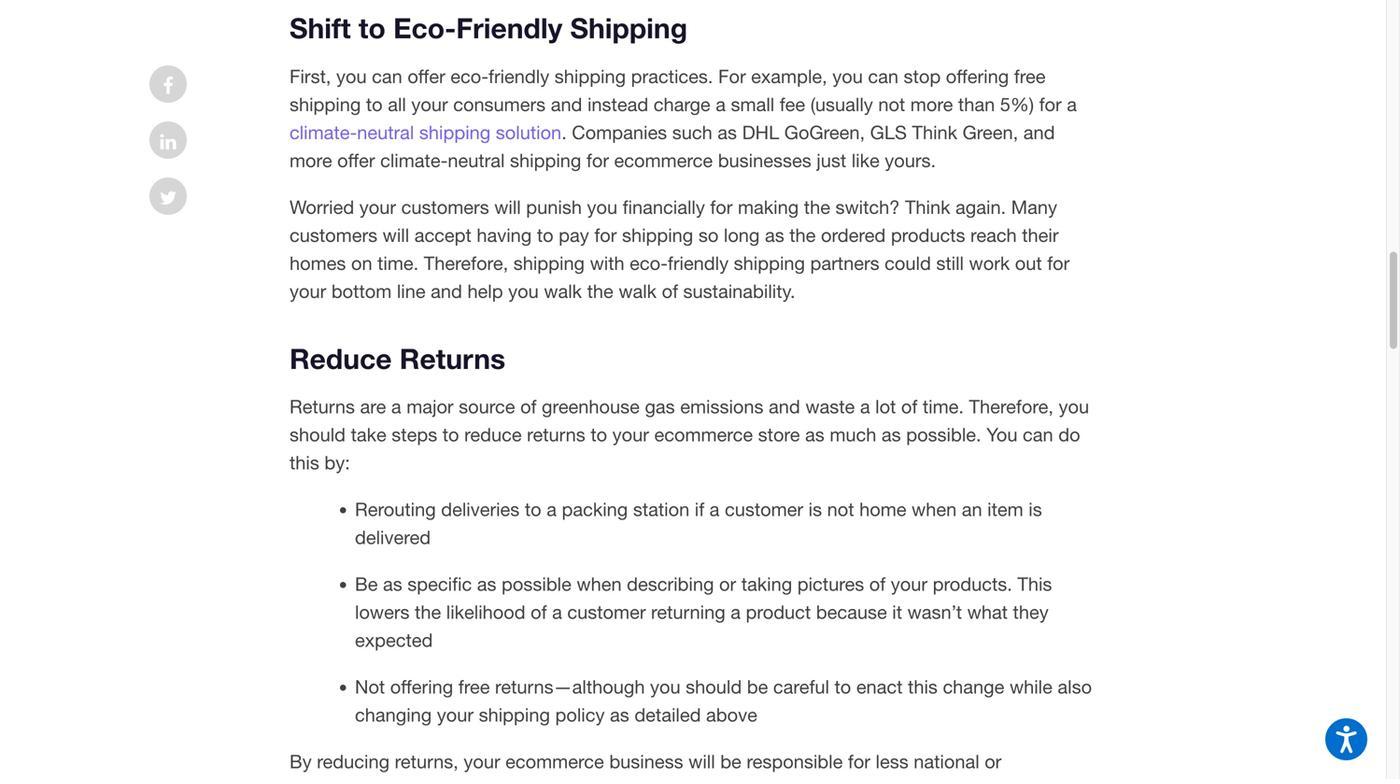 Task type: describe. For each thing, give the bounding box(es) containing it.
worried your customers will punish you financially for making the switch? think again. many customers will accept having to pay for shipping so long as the ordered products reach their homes on time. therefore, shipping with eco-friendly shipping partners could still work out for your bottom line and help you walk the walk of sustainability.
[[290, 196, 1070, 302]]

pay
[[559, 224, 589, 246]]

5%)
[[1000, 93, 1034, 115]]

detailed
[[635, 704, 701, 726]]

and inside '. companies such as dhl gogreen, gls think green, and more offer climate-neutral shipping for ecommerce businesses just like yours.'
[[1024, 121, 1055, 143]]

item
[[988, 499, 1024, 520]]

all
[[388, 93, 406, 115]]

1 vertical spatial be
[[720, 751, 742, 773]]

steps
[[392, 424, 437, 446]]

customer inside be as specific as possible when describing or taking pictures of your products. this lowers the likelihood of a customer returning a product because it wasn't what they expected
[[567, 601, 646, 623]]

a left product
[[731, 601, 741, 623]]

eco- inside worried your customers will punish you financially for making the switch? think again. many customers will accept having to pay for shipping so long as the ordered products reach their homes on time. therefore, shipping with eco-friendly shipping partners could still work out for your bottom line and help you walk the walk of sustainability.
[[630, 252, 668, 274]]

can inside returns are a major source of greenhouse gas emissions and waste a lot of time. therefore, you should take steps to reduce returns to your ecommerce store as much as possible. you can do this by:
[[1023, 424, 1053, 446]]

deliveries
[[441, 499, 520, 520]]

as inside not offering free returns—although you should be careful to enact this change while also changing your shipping policy as detailed above
[[610, 704, 629, 726]]

offering inside not offering free returns—although you should be careful to enact this change while also changing your shipping policy as detailed above
[[390, 676, 453, 698]]

time. inside returns are a major source of greenhouse gas emissions and waste a lot of time. therefore, you should take steps to reduce returns to your ecommerce store as much as possible. you can do this by:
[[923, 396, 964, 418]]

returns inside returns are a major source of greenhouse gas emissions and waste a lot of time. therefore, you should take steps to reduce returns to your ecommerce store as much as possible. you can do this by:
[[290, 396, 355, 418]]

solution
[[496, 121, 562, 143]]

of inside worried your customers will punish you financially for making the switch? think again. many customers will accept having to pay for shipping so long as the ordered products reach their homes on time. therefore, shipping with eco-friendly shipping partners could still work out for your bottom line and help you walk the walk of sustainability.
[[662, 280, 678, 302]]

specific
[[408, 573, 472, 595]]

ecommerce inside by reducing returns, your ecommerce business will be responsible for less national or international shipping. therefore, fewer greenhouse gasses will be emitted.
[[506, 751, 604, 773]]

therefore, inside worried your customers will punish you financially for making the switch? think again. many customers will accept having to pay for shipping so long as the ordered products reach their homes on time. therefore, shipping with eco-friendly shipping partners could still work out for your bottom line and help you walk the walk of sustainability.
[[424, 252, 508, 274]]

as inside '. companies such as dhl gogreen, gls think green, and more offer climate-neutral shipping for ecommerce businesses just like yours.'
[[718, 121, 737, 143]]

store
[[758, 424, 800, 446]]

policy
[[555, 704, 605, 726]]

. companies such as dhl gogreen, gls think green, and more offer climate-neutral shipping for ecommerce businesses just like yours.
[[290, 121, 1055, 171]]

you right first,
[[336, 65, 367, 87]]

major
[[407, 396, 454, 418]]

punish
[[526, 196, 582, 218]]

line
[[397, 280, 426, 302]]

not inside rerouting deliveries to a packing station if a customer is not home when an item is delivered
[[827, 499, 854, 520]]

to down major
[[443, 424, 459, 446]]

should inside not offering free returns—although you should be careful to enact this change while also changing your shipping policy as detailed above
[[686, 676, 742, 698]]

shipping.
[[398, 779, 474, 779]]

shipping inside not offering free returns—although you should be careful to enact this change while also changing your shipping policy as detailed above
[[479, 704, 550, 726]]

because
[[816, 601, 887, 623]]

your right worried
[[359, 196, 396, 218]]

gls
[[870, 121, 907, 143]]

to inside first, you can offer eco-friendly shipping practices. for example, you can stop offering free shipping to all your consumers and instead charge a small fee (usually not more than 5%) for a climate-neutral shipping solution
[[366, 93, 383, 115]]

you up pay
[[587, 196, 618, 218]]

you
[[987, 424, 1018, 446]]

like
[[852, 149, 880, 171]]

your down homes
[[290, 280, 326, 302]]

to inside rerouting deliveries to a packing station if a customer is not home when an item is delivered
[[525, 499, 541, 520]]

waste
[[806, 396, 855, 418]]

taking
[[741, 573, 792, 595]]

less
[[876, 751, 909, 773]]

of up because
[[870, 573, 886, 595]]

enact
[[856, 676, 903, 698]]

their
[[1022, 224, 1059, 246]]

dhl
[[742, 121, 779, 143]]

neutral inside '. companies such as dhl gogreen, gls think green, and more offer climate-neutral shipping for ecommerce businesses just like yours.'
[[448, 149, 505, 171]]

as up likelihood
[[477, 573, 497, 595]]

so
[[699, 224, 719, 246]]

when inside rerouting deliveries to a packing station if a customer is not home when an item is delivered
[[912, 499, 957, 520]]

to inside worried your customers will punish you financially for making the switch? think again. many customers will accept having to pay for shipping so long as the ordered products reach their homes on time. therefore, shipping with eco-friendly shipping partners could still work out for your bottom line and help you walk the walk of sustainability.
[[537, 224, 554, 246]]

more inside '. companies such as dhl gogreen, gls think green, and more offer climate-neutral shipping for ecommerce businesses just like yours.'
[[290, 149, 332, 171]]

what
[[967, 601, 1008, 623]]

offer inside '. companies such as dhl gogreen, gls think green, and more offer climate-neutral shipping for ecommerce businesses just like yours.'
[[337, 149, 375, 171]]

financially
[[623, 196, 705, 218]]

a right if in the bottom of the page
[[710, 499, 720, 520]]

consumers
[[453, 93, 546, 115]]

returning
[[651, 601, 726, 623]]

rerouting
[[355, 499, 436, 520]]

you right help
[[508, 280, 539, 302]]

a down for
[[716, 93, 726, 115]]

will down the responsible
[[787, 779, 814, 779]]

you up (usually
[[833, 65, 863, 87]]

greenhouse inside by reducing returns, your ecommerce business will be responsible for less national or international shipping. therefore, fewer greenhouse gasses will be emitted.
[[620, 779, 718, 779]]

first,
[[290, 65, 331, 87]]

shift
[[290, 11, 351, 45]]

shift to eco-friendly shipping
[[290, 11, 688, 45]]

.
[[562, 121, 567, 143]]

shipping down first,
[[290, 93, 361, 115]]

changing
[[355, 704, 432, 726]]

by:
[[325, 452, 350, 474]]

1 horizontal spatial can
[[868, 65, 899, 87]]

describing
[[627, 573, 714, 595]]

or inside be as specific as possible when describing or taking pictures of your products. this lowers the likelihood of a customer returning a product because it wasn't what they expected
[[719, 573, 736, 595]]

your inside returns are a major source of greenhouse gas emissions and waste a lot of time. therefore, you should take steps to reduce returns to your ecommerce store as much as possible. you can do this by:
[[613, 424, 649, 446]]

charge
[[654, 93, 711, 115]]

a right are
[[391, 396, 401, 418]]

sustainability.
[[683, 280, 796, 302]]

gogreen,
[[785, 121, 865, 143]]

1 is from the left
[[809, 499, 822, 520]]

your inside be as specific as possible when describing or taking pictures of your products. this lowers the likelihood of a customer returning a product because it wasn't what they expected
[[891, 573, 928, 595]]

gas
[[645, 396, 675, 418]]

instead
[[588, 93, 648, 115]]

this inside returns are a major source of greenhouse gas emissions and waste a lot of time. therefore, you should take steps to reduce returns to your ecommerce store as much as possible. you can do this by:
[[290, 452, 319, 474]]

possible
[[502, 573, 572, 595]]

long
[[724, 224, 760, 246]]

products.
[[933, 573, 1012, 595]]

as inside worried your customers will punish you financially for making the switch? think again. many customers will accept having to pay for shipping so long as the ordered products reach their homes on time. therefore, shipping with eco-friendly shipping partners could still work out for your bottom line and help you walk the walk of sustainability.
[[765, 224, 784, 246]]

0 vertical spatial customers
[[401, 196, 489, 218]]

a left "lot"
[[860, 396, 870, 418]]

the up ordered
[[804, 196, 830, 218]]

2 walk from the left
[[619, 280, 657, 302]]

practices.
[[631, 65, 713, 87]]

to right the returns on the left bottom
[[591, 424, 607, 446]]

emitted.
[[845, 779, 913, 779]]

accept
[[414, 224, 472, 246]]

a down possible
[[552, 601, 562, 623]]

businesses
[[718, 149, 812, 171]]

home
[[860, 499, 907, 520]]

rerouting deliveries to a packing station if a customer is not home when an item is delivered
[[355, 499, 1042, 549]]

above
[[706, 704, 757, 726]]

for
[[718, 65, 746, 87]]

time. inside worried your customers will punish you financially for making the switch? think again. many customers will accept having to pay for shipping so long as the ordered products reach their homes on time. therefore, shipping with eco-friendly shipping partners could still work out for your bottom line and help you walk the walk of sustainability.
[[378, 252, 419, 274]]

when inside be as specific as possible when describing or taking pictures of your products. this lowers the likelihood of a customer returning a product because it wasn't what they expected
[[577, 573, 622, 595]]

be
[[355, 573, 378, 595]]

to inside not offering free returns—although you should be careful to enact this change while also changing your shipping policy as detailed above
[[835, 676, 851, 698]]

with
[[590, 252, 625, 274]]

shipping down financially
[[622, 224, 693, 246]]

again.
[[956, 196, 1006, 218]]

0 horizontal spatial can
[[372, 65, 402, 87]]

climate- inside first, you can offer eco-friendly shipping practices. for example, you can stop offering free shipping to all your consumers and instead charge a small fee (usually not more than 5%) for a climate-neutral shipping solution
[[290, 121, 357, 143]]

still
[[936, 252, 964, 274]]

much
[[830, 424, 877, 446]]

returns,
[[395, 751, 458, 773]]

lowers
[[355, 601, 410, 623]]

you inside not offering free returns—although you should be careful to enact this change while also changing your shipping policy as detailed above
[[650, 676, 681, 698]]

on
[[351, 252, 372, 274]]

having
[[477, 224, 532, 246]]

neutral inside first, you can offer eco-friendly shipping practices. for example, you can stop offering free shipping to all your consumers and instead charge a small fee (usually not more than 5%) for a climate-neutral shipping solution
[[357, 121, 414, 143]]

0 vertical spatial returns
[[400, 341, 506, 375]]

change
[[943, 676, 1005, 698]]

of up the returns on the left bottom
[[520, 396, 537, 418]]

reduce
[[464, 424, 522, 446]]

open accessibe: accessibility options, statement and help image
[[1336, 726, 1357, 753]]

eco-
[[393, 11, 456, 45]]

responsible
[[747, 751, 843, 773]]

international
[[290, 779, 392, 779]]

shipping down pay
[[514, 252, 585, 274]]

products
[[891, 224, 965, 246]]

returns are a major source of greenhouse gas emissions and waste a lot of time. therefore, you should take steps to reduce returns to your ecommerce store as much as possible. you can do this by:
[[290, 396, 1089, 474]]

customer inside rerouting deliveries to a packing station if a customer is not home when an item is delivered
[[725, 499, 803, 520]]

therefore, for by reducing returns, your ecommerce business will be responsible for less national or international shipping. therefore, fewer greenhouse gasses will be emitted.
[[479, 779, 564, 779]]

work
[[969, 252, 1010, 274]]

do
[[1059, 424, 1080, 446]]

careful
[[773, 676, 829, 698]]

worried
[[290, 196, 354, 218]]

homes
[[290, 252, 346, 274]]



Task type: vqa. For each thing, say whether or not it's contained in the screenshot.
they on the bottom right of the page
yes



Task type: locate. For each thing, give the bounding box(es) containing it.
this left "by:"
[[290, 452, 319, 474]]

friendly
[[456, 11, 563, 45]]

not left the home
[[827, 499, 854, 520]]

a right 5%)
[[1067, 93, 1077, 115]]

this right enact
[[908, 676, 938, 698]]

0 horizontal spatial returns
[[290, 396, 355, 418]]

your up climate-neutral shipping solution link
[[411, 93, 448, 115]]

0 horizontal spatial offer
[[337, 149, 375, 171]]

of right "lot"
[[901, 396, 918, 418]]

1 horizontal spatial or
[[985, 751, 1002, 773]]

making
[[738, 196, 799, 218]]

ecommerce inside returns are a major source of greenhouse gas emissions and waste a lot of time. therefore, you should take steps to reduce returns to your ecommerce store as much as possible. you can do this by:
[[654, 424, 753, 446]]

emissions
[[680, 396, 764, 418]]

ecommerce up fewer on the left
[[506, 751, 604, 773]]

packing
[[562, 499, 628, 520]]

should inside returns are a major source of greenhouse gas emissions and waste a lot of time. therefore, you should take steps to reduce returns to your ecommerce store as much as possible. you can do this by:
[[290, 424, 346, 446]]

1 vertical spatial free
[[458, 676, 490, 698]]

as left dhl
[[718, 121, 737, 143]]

to right shift
[[359, 11, 386, 45]]

0 vertical spatial free
[[1014, 65, 1046, 87]]

shipping down returns—although
[[479, 704, 550, 726]]

to left pay
[[537, 224, 554, 246]]

as right be
[[383, 573, 402, 595]]

greenhouse inside returns are a major source of greenhouse gas emissions and waste a lot of time. therefore, you should take steps to reduce returns to your ecommerce store as much as possible. you can do this by:
[[542, 396, 640, 418]]

and inside returns are a major source of greenhouse gas emissions and waste a lot of time. therefore, you should take steps to reduce returns to your ecommerce store as much as possible. you can do this by:
[[769, 396, 800, 418]]

of
[[662, 280, 678, 302], [520, 396, 537, 418], [901, 396, 918, 418], [870, 573, 886, 595], [531, 601, 547, 623]]

(usually
[[811, 93, 873, 115]]

1 horizontal spatial time.
[[923, 396, 964, 418]]

yours.
[[885, 149, 936, 171]]

0 horizontal spatial climate-
[[290, 121, 357, 143]]

your inside by reducing returns, your ecommerce business will be responsible for less national or international shipping. therefore, fewer greenhouse gasses will be emitted.
[[464, 751, 500, 773]]

can left stop
[[868, 65, 899, 87]]

as right 'policy' at the left of the page
[[610, 704, 629, 726]]

fee
[[780, 93, 805, 115]]

than
[[958, 93, 995, 115]]

1 vertical spatial friendly
[[668, 252, 729, 274]]

0 horizontal spatial not
[[827, 499, 854, 520]]

0 horizontal spatial when
[[577, 573, 622, 595]]

1 horizontal spatial neutral
[[448, 149, 505, 171]]

therefore, up you
[[969, 396, 1054, 418]]

an
[[962, 499, 982, 520]]

0 horizontal spatial be
[[720, 751, 742, 773]]

free down likelihood
[[458, 676, 490, 698]]

when left an
[[912, 499, 957, 520]]

reducing
[[317, 751, 390, 773]]

therefore, left fewer on the left
[[479, 779, 564, 779]]

not
[[355, 676, 385, 698]]

your up "it"
[[891, 573, 928, 595]]

1 vertical spatial greenhouse
[[620, 779, 718, 779]]

therefore, up help
[[424, 252, 508, 274]]

0 vertical spatial offering
[[946, 65, 1009, 87]]

you
[[336, 65, 367, 87], [833, 65, 863, 87], [587, 196, 618, 218], [508, 280, 539, 302], [1059, 396, 1089, 418], [650, 676, 681, 698]]

it
[[892, 601, 902, 623]]

more inside first, you can offer eco-friendly shipping practices. for example, you can stop offering free shipping to all your consumers and instead charge a small fee (usually not more than 5%) for a climate-neutral shipping solution
[[911, 93, 953, 115]]

1 horizontal spatial eco-
[[630, 252, 668, 274]]

likelihood
[[446, 601, 526, 623]]

a
[[716, 93, 726, 115], [1067, 93, 1077, 115], [391, 396, 401, 418], [860, 396, 870, 418], [547, 499, 557, 520], [710, 499, 720, 520], [552, 601, 562, 623], [731, 601, 741, 623]]

help
[[467, 280, 503, 302]]

1 horizontal spatial be
[[747, 676, 768, 698]]

0 vertical spatial more
[[911, 93, 953, 115]]

shipping up instead
[[555, 65, 626, 87]]

eco-
[[451, 65, 489, 87], [630, 252, 668, 274]]

not inside first, you can offer eco-friendly shipping practices. for example, you can stop offering free shipping to all your consumers and instead charge a small fee (usually not more than 5%) for a climate-neutral shipping solution
[[878, 93, 905, 115]]

and up store at the bottom right of page
[[769, 396, 800, 418]]

2 vertical spatial therefore,
[[479, 779, 564, 779]]

national
[[914, 751, 980, 773]]

not up gls
[[878, 93, 905, 115]]

0 horizontal spatial walk
[[544, 280, 582, 302]]

not offering free returns—although you should be careful to enact this change while also changing your shipping policy as detailed above
[[355, 676, 1092, 726]]

1 vertical spatial when
[[577, 573, 622, 595]]

bottom
[[331, 280, 392, 302]]

1 walk from the left
[[544, 280, 582, 302]]

1 horizontal spatial climate-
[[380, 149, 448, 171]]

friendly inside first, you can offer eco-friendly shipping practices. for example, you can stop offering free shipping to all your consumers and instead charge a small fee (usually not more than 5%) for a climate-neutral shipping solution
[[489, 65, 550, 87]]

walk down pay
[[544, 280, 582, 302]]

1 vertical spatial think
[[905, 196, 951, 218]]

1 horizontal spatial walk
[[619, 280, 657, 302]]

of down possible
[[531, 601, 547, 623]]

1 vertical spatial this
[[908, 676, 938, 698]]

1 horizontal spatial when
[[912, 499, 957, 520]]

1 vertical spatial offering
[[390, 676, 453, 698]]

possible.
[[906, 424, 981, 446]]

this inside not offering free returns—although you should be careful to enact this change while also changing your shipping policy as detailed above
[[908, 676, 938, 698]]

1 horizontal spatial friendly
[[668, 252, 729, 274]]

your inside first, you can offer eco-friendly shipping practices. for example, you can stop offering free shipping to all your consumers and instead charge a small fee (usually not more than 5%) for a climate-neutral shipping solution
[[411, 93, 448, 115]]

offer inside first, you can offer eco-friendly shipping practices. for example, you can stop offering free shipping to all your consumers and instead charge a small fee (usually not more than 5%) for a climate-neutral shipping solution
[[408, 65, 445, 87]]

will left accept
[[383, 224, 409, 246]]

gasses
[[723, 779, 782, 779]]

be up above
[[747, 676, 768, 698]]

friendly up consumers
[[489, 65, 550, 87]]

therefore, for returns are a major source of greenhouse gas emissions and waste a lot of time. therefore, you should take steps to reduce returns to your ecommerce store as much as possible. you can do this by:
[[969, 396, 1054, 418]]

example,
[[751, 65, 827, 87]]

offering
[[946, 65, 1009, 87], [390, 676, 453, 698]]

pictures
[[798, 573, 864, 595]]

friendly inside worried your customers will punish you financially for making the switch? think again. many customers will accept having to pay for shipping so long as the ordered products reach their homes on time. therefore, shipping with eco-friendly shipping partners could still work out for your bottom line and help you walk the walk of sustainability.
[[668, 252, 729, 274]]

the down specific
[[415, 601, 441, 623]]

for down "companies"
[[587, 149, 609, 171]]

2 vertical spatial be
[[819, 779, 840, 779]]

1 horizontal spatial more
[[911, 93, 953, 115]]

think inside worried your customers will punish you financially for making the switch? think again. many customers will accept having to pay for shipping so long as the ordered products reach their homes on time. therefore, shipping with eco-friendly shipping partners could still work out for your bottom line and help you walk the walk of sustainability.
[[905, 196, 951, 218]]

0 horizontal spatial customer
[[567, 601, 646, 623]]

therefore, inside by reducing returns, your ecommerce business will be responsible for less national or international shipping. therefore, fewer greenhouse gasses will be emitted.
[[479, 779, 564, 779]]

is left the home
[[809, 499, 822, 520]]

green,
[[963, 121, 1018, 143]]

customers up accept
[[401, 196, 489, 218]]

delivered
[[355, 527, 431, 549]]

eco- inside first, you can offer eco-friendly shipping practices. for example, you can stop offering free shipping to all your consumers and instead charge a small fee (usually not more than 5%) for a climate-neutral shipping solution
[[451, 65, 489, 87]]

0 vertical spatial greenhouse
[[542, 396, 640, 418]]

1 horizontal spatial this
[[908, 676, 938, 698]]

0 vertical spatial friendly
[[489, 65, 550, 87]]

neutral down "all"
[[357, 121, 414, 143]]

customer right if in the bottom of the page
[[725, 499, 803, 520]]

0 vertical spatial climate-
[[290, 121, 357, 143]]

expected
[[355, 629, 433, 651]]

you up the detailed
[[650, 676, 681, 698]]

out
[[1015, 252, 1042, 274]]

0 vertical spatial therefore,
[[424, 252, 508, 274]]

to left enact
[[835, 676, 851, 698]]

station
[[633, 499, 690, 520]]

you inside returns are a major source of greenhouse gas emissions and waste a lot of time. therefore, you should take steps to reduce returns to your ecommerce store as much as possible. you can do this by:
[[1059, 396, 1089, 418]]

think up the products
[[905, 196, 951, 218]]

0 horizontal spatial customers
[[290, 224, 378, 246]]

climate-neutral shipping solution link
[[290, 121, 562, 143]]

greenhouse up the returns on the left bottom
[[542, 396, 640, 418]]

1 horizontal spatial not
[[878, 93, 905, 115]]

0 vertical spatial should
[[290, 424, 346, 446]]

to right the deliveries
[[525, 499, 541, 520]]

0 horizontal spatial eco-
[[451, 65, 489, 87]]

therefore,
[[424, 252, 508, 274], [969, 396, 1054, 418], [479, 779, 564, 779]]

climate- down climate-neutral shipping solution link
[[380, 149, 448, 171]]

1 vertical spatial eco-
[[630, 252, 668, 274]]

0 vertical spatial be
[[747, 676, 768, 698]]

is right item
[[1029, 499, 1042, 520]]

be
[[747, 676, 768, 698], [720, 751, 742, 773], [819, 779, 840, 779]]

such
[[672, 121, 713, 143]]

ecommerce inside '. companies such as dhl gogreen, gls think green, and more offer climate-neutral shipping for ecommerce businesses just like yours.'
[[614, 149, 713, 171]]

0 vertical spatial think
[[912, 121, 958, 143]]

as down "lot"
[[882, 424, 901, 446]]

0 vertical spatial not
[[878, 93, 905, 115]]

customer down 'describing'
[[567, 601, 646, 623]]

shipping down consumers
[[419, 121, 491, 143]]

0 horizontal spatial offering
[[390, 676, 453, 698]]

2 horizontal spatial be
[[819, 779, 840, 779]]

or left taking at right
[[719, 573, 736, 595]]

0 vertical spatial time.
[[378, 252, 419, 274]]

therefore, inside returns are a major source of greenhouse gas emissions and waste a lot of time. therefore, you should take steps to reduce returns to your ecommerce store as much as possible. you can do this by:
[[969, 396, 1054, 418]]

your up returns,
[[437, 704, 474, 726]]

is
[[809, 499, 822, 520], [1029, 499, 1042, 520]]

lot
[[875, 396, 896, 418]]

0 horizontal spatial should
[[290, 424, 346, 446]]

and up .
[[551, 93, 582, 115]]

1 vertical spatial therefore,
[[969, 396, 1054, 418]]

0 vertical spatial ecommerce
[[614, 149, 713, 171]]

1 vertical spatial or
[[985, 751, 1002, 773]]

by
[[290, 751, 312, 773]]

0 vertical spatial neutral
[[357, 121, 414, 143]]

0 horizontal spatial or
[[719, 573, 736, 595]]

eco- right with
[[630, 252, 668, 274]]

companies
[[572, 121, 667, 143]]

a left packing
[[547, 499, 557, 520]]

facebook image
[[163, 77, 174, 95]]

think up the yours.
[[912, 121, 958, 143]]

0 horizontal spatial this
[[290, 452, 319, 474]]

more up worried
[[290, 149, 332, 171]]

returns—although
[[495, 676, 645, 698]]

reduce returns
[[290, 341, 506, 375]]

by reducing returns, your ecommerce business will be responsible for less national or international shipping. therefore, fewer greenhouse gasses will be emitted.
[[290, 751, 1002, 779]]

for inside first, you can offer eco-friendly shipping practices. for example, you can stop offering free shipping to all your consumers and instead charge a small fee (usually not more than 5%) for a climate-neutral shipping solution
[[1039, 93, 1062, 115]]

for inside '. companies such as dhl gogreen, gls think green, and more offer climate-neutral shipping for ecommerce businesses just like yours.'
[[587, 149, 609, 171]]

offering up changing
[[390, 676, 453, 698]]

free up 5%)
[[1014, 65, 1046, 87]]

your inside not offering free returns—although you should be careful to enact this change while also changing your shipping policy as detailed above
[[437, 704, 474, 726]]

could
[[885, 252, 931, 274]]

greenhouse down the business
[[620, 779, 718, 779]]

2 horizontal spatial can
[[1023, 424, 1053, 446]]

and inside worried your customers will punish you financially for making the switch? think again. many customers will accept having to pay for shipping so long as the ordered products reach their homes on time. therefore, shipping with eco-friendly shipping partners could still work out for your bottom line and help you walk the walk of sustainability.
[[431, 280, 462, 302]]

1 vertical spatial neutral
[[448, 149, 505, 171]]

stop
[[904, 65, 941, 87]]

should up above
[[686, 676, 742, 698]]

shipping down long
[[734, 252, 805, 274]]

your down gas
[[613, 424, 649, 446]]

0 vertical spatial or
[[719, 573, 736, 595]]

0 horizontal spatial time.
[[378, 252, 419, 274]]

0 horizontal spatial free
[[458, 676, 490, 698]]

can up "all"
[[372, 65, 402, 87]]

you up do
[[1059, 396, 1089, 418]]

1 vertical spatial ecommerce
[[654, 424, 753, 446]]

twitter image
[[160, 189, 177, 207]]

1 vertical spatial not
[[827, 499, 854, 520]]

1 horizontal spatial free
[[1014, 65, 1046, 87]]

for up so
[[710, 196, 733, 218]]

if
[[695, 499, 704, 520]]

eco- up consumers
[[451, 65, 489, 87]]

will up having
[[494, 196, 521, 218]]

as down making
[[765, 224, 784, 246]]

when right possible
[[577, 573, 622, 595]]

0 vertical spatial customer
[[725, 499, 803, 520]]

offering inside first, you can offer eco-friendly shipping practices. for example, you can stop offering free shipping to all your consumers and instead charge a small fee (usually not more than 5%) for a climate-neutral shipping solution
[[946, 65, 1009, 87]]

1 horizontal spatial offer
[[408, 65, 445, 87]]

1 vertical spatial customers
[[290, 224, 378, 246]]

or right national
[[985, 751, 1002, 773]]

1 horizontal spatial returns
[[400, 341, 506, 375]]

should up "by:"
[[290, 424, 346, 446]]

ecommerce down such at the top of the page
[[614, 149, 713, 171]]

the inside be as specific as possible when describing or taking pictures of your products. this lowers the likelihood of a customer returning a product because it wasn't what they expected
[[415, 601, 441, 623]]

for up emitted.
[[848, 751, 871, 773]]

reduce
[[290, 341, 392, 375]]

0 horizontal spatial more
[[290, 149, 332, 171]]

1 vertical spatial should
[[686, 676, 742, 698]]

shipping
[[570, 11, 688, 45]]

0 vertical spatial this
[[290, 452, 319, 474]]

1 horizontal spatial customers
[[401, 196, 489, 218]]

and inside first, you can offer eco-friendly shipping practices. for example, you can stop offering free shipping to all your consumers and instead charge a small fee (usually not more than 5%) for a climate-neutral shipping solution
[[551, 93, 582, 115]]

walk
[[544, 280, 582, 302], [619, 280, 657, 302]]

as down waste at the right of page
[[805, 424, 825, 446]]

source
[[459, 396, 515, 418]]

returns
[[527, 424, 586, 446]]

small
[[731, 93, 775, 115]]

greenhouse
[[542, 396, 640, 418], [620, 779, 718, 779]]

business
[[609, 751, 683, 773]]

0 vertical spatial offer
[[408, 65, 445, 87]]

more down stop
[[911, 93, 953, 115]]

for up with
[[594, 224, 617, 246]]

0 horizontal spatial friendly
[[489, 65, 550, 87]]

time.
[[378, 252, 419, 274], [923, 396, 964, 418]]

0 horizontal spatial neutral
[[357, 121, 414, 143]]

1 vertical spatial more
[[290, 149, 332, 171]]

1 horizontal spatial should
[[686, 676, 742, 698]]

for right out
[[1047, 252, 1070, 274]]

for inside by reducing returns, your ecommerce business will be responsible for less national or international shipping. therefore, fewer greenhouse gasses will be emitted.
[[848, 751, 871, 773]]

product
[[746, 601, 811, 623]]

1 vertical spatial customer
[[567, 601, 646, 623]]

as
[[718, 121, 737, 143], [765, 224, 784, 246], [805, 424, 825, 446], [882, 424, 901, 446], [383, 573, 402, 595], [477, 573, 497, 595], [610, 704, 629, 726]]

the down making
[[790, 224, 816, 246]]

fewer
[[569, 779, 615, 779]]

climate- inside '. companies such as dhl gogreen, gls think green, and more offer climate-neutral shipping for ecommerce businesses just like yours.'
[[380, 149, 448, 171]]

or inside by reducing returns, your ecommerce business will be responsible for less national or international shipping. therefore, fewer greenhouse gasses will be emitted.
[[985, 751, 1002, 773]]

they
[[1013, 601, 1049, 623]]

ecommerce down emissions
[[654, 424, 753, 446]]

of left the sustainability.
[[662, 280, 678, 302]]

can
[[372, 65, 402, 87], [868, 65, 899, 87], [1023, 424, 1053, 446]]

1 horizontal spatial offering
[[946, 65, 1009, 87]]

first, you can offer eco-friendly shipping practices. for example, you can stop offering free shipping to all your consumers and instead charge a small fee (usually not more than 5%) for a climate-neutral shipping solution
[[290, 65, 1077, 143]]

offering up than
[[946, 65, 1009, 87]]

1 vertical spatial time.
[[923, 396, 964, 418]]

0 vertical spatial when
[[912, 499, 957, 520]]

1 horizontal spatial customer
[[725, 499, 803, 520]]

friendly down so
[[668, 252, 729, 274]]

friendly
[[489, 65, 550, 87], [668, 252, 729, 274]]

time. up possible.
[[923, 396, 964, 418]]

1 vertical spatial returns
[[290, 396, 355, 418]]

ecommerce
[[614, 149, 713, 171], [654, 424, 753, 446], [506, 751, 604, 773]]

this
[[1018, 573, 1052, 595]]

1 horizontal spatial is
[[1029, 499, 1042, 520]]

1 vertical spatial climate-
[[380, 149, 448, 171]]

reach
[[971, 224, 1017, 246]]

take
[[351, 424, 387, 446]]

when
[[912, 499, 957, 520], [577, 573, 622, 595]]

be as specific as possible when describing or taking pictures of your products. this lowers the likelihood of a customer returning a product because it wasn't what they expected
[[355, 573, 1052, 651]]

0 horizontal spatial is
[[809, 499, 822, 520]]

2 is from the left
[[1029, 499, 1042, 520]]

shipping inside '. companies such as dhl gogreen, gls think green, and more offer climate-neutral shipping for ecommerce businesses just like yours.'
[[510, 149, 581, 171]]

free inside first, you can offer eco-friendly shipping practices. for example, you can stop offering free shipping to all your consumers and instead charge a small fee (usually not more than 5%) for a climate-neutral shipping solution
[[1014, 65, 1046, 87]]

think inside '. companies such as dhl gogreen, gls think green, and more offer climate-neutral shipping for ecommerce businesses just like yours.'
[[912, 121, 958, 143]]

will down above
[[689, 751, 715, 773]]

2 vertical spatial ecommerce
[[506, 751, 604, 773]]

0 vertical spatial eco-
[[451, 65, 489, 87]]

be inside not offering free returns—although you should be careful to enact this change while also changing your shipping policy as detailed above
[[747, 676, 768, 698]]

free inside not offering free returns—although you should be careful to enact this change while also changing your shipping policy as detailed above
[[458, 676, 490, 698]]

1 vertical spatial offer
[[337, 149, 375, 171]]

linkedin image
[[160, 133, 176, 151]]

partners
[[810, 252, 880, 274]]

can left do
[[1023, 424, 1053, 446]]

customers
[[401, 196, 489, 218], [290, 224, 378, 246]]

the down with
[[587, 280, 614, 302]]

be down the responsible
[[819, 779, 840, 779]]

free
[[1014, 65, 1046, 87], [458, 676, 490, 698]]



